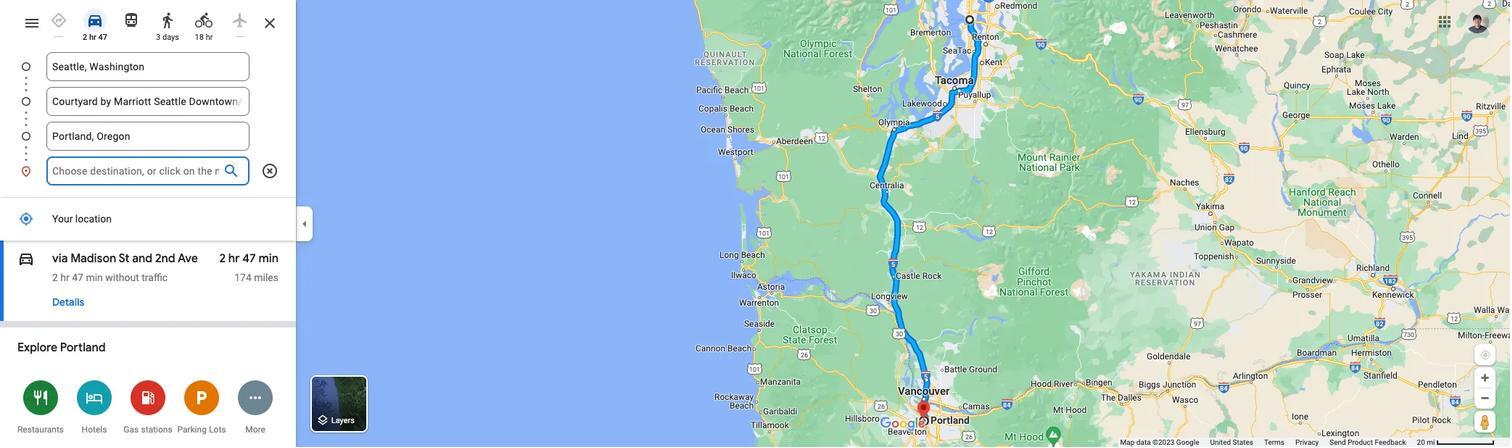 Task type: vqa. For each thing, say whether or not it's contained in the screenshot.
'Terms' button
yes



Task type: describe. For each thing, give the bounding box(es) containing it.
directions
[[79, 211, 126, 224]]

2 inside via madison st and 2nd ave 2 hr 47 min without traffic
[[52, 272, 58, 284]]

more
[[245, 425, 265, 435]]

madison
[[70, 252, 116, 266]]

without
[[105, 272, 139, 284]]

gas
[[124, 425, 139, 435]]

2 hr 47 radio
[[80, 6, 110, 43]]

18
[[195, 33, 204, 42]]

traffic
[[142, 272, 168, 284]]

cycling image
[[195, 12, 213, 29]]

2 for 2 hr 47
[[83, 33, 87, 42]]

20
[[1417, 439, 1425, 447]]

your location cell
[[0, 207, 287, 231]]

list inside google maps element
[[0, 52, 296, 186]]

none radio transit
[[116, 6, 147, 32]]

miles
[[254, 272, 279, 284]]

states
[[1233, 439, 1253, 447]]

united
[[1210, 439, 1231, 447]]

days
[[162, 33, 179, 42]]

data
[[1136, 439, 1151, 447]]

explore
[[17, 341, 57, 355]]

min inside 2 hr 47 min 174 miles
[[259, 252, 279, 266]]

details
[[52, 296, 84, 309]]

map
[[1120, 439, 1135, 447]]

your location
[[52, 213, 112, 225]]

map data ©2023 google
[[1120, 439, 1199, 447]]

details button
[[45, 289, 92, 316]]

20 mi
[[1417, 439, 1435, 447]]

none field destination portland, oregon
[[52, 122, 244, 151]]

your
[[141, 211, 162, 224]]

2 list item from the top
[[0, 87, 296, 133]]

send directions to your phone
[[53, 211, 194, 224]]

1 list item from the top
[[0, 52, 296, 99]]

restaurants
[[17, 425, 64, 435]]

47 for 2 hr 47 min 174 miles
[[242, 252, 256, 266]]

directions main content
[[0, 0, 296, 448]]

layers
[[331, 417, 355, 426]]

send product feedback button
[[1330, 438, 1406, 448]]

parking lots button
[[175, 371, 228, 443]]

none field starting point seattle, washington
[[52, 52, 244, 81]]

3
[[156, 33, 160, 42]]

terms
[[1264, 439, 1285, 447]]

2 hr 47 min 174 miles
[[219, 252, 279, 284]]

driving image
[[17, 249, 35, 269]]

portland
[[60, 341, 106, 355]]

send directions to your phone button
[[45, 203, 202, 232]]

hr for 2 hr 47
[[89, 33, 96, 42]]

google maps element
[[0, 0, 1510, 448]]

mi
[[1427, 439, 1435, 447]]

google
[[1176, 439, 1199, 447]]

flights image
[[231, 12, 249, 29]]

send for send directions to your phone
[[53, 211, 76, 224]]

driving image
[[86, 12, 104, 29]]


[[17, 249, 35, 269]]

transit image
[[123, 12, 140, 29]]

more button
[[228, 371, 282, 443]]

none field choose destination, or click on the map...
[[52, 157, 219, 186]]

3 days radio
[[152, 6, 183, 43]]

product
[[1348, 439, 1373, 447]]

via
[[52, 252, 68, 266]]

ave
[[178, 252, 198, 266]]

hotels button
[[67, 371, 121, 443]]

47 for 2 hr 47
[[98, 33, 107, 42]]

united states button
[[1210, 438, 1253, 448]]

explore portland
[[17, 341, 106, 355]]

20 mi button
[[1417, 439, 1495, 447]]

feedback
[[1375, 439, 1406, 447]]

footer inside google maps element
[[1120, 438, 1417, 448]]



Task type: locate. For each thing, give the bounding box(es) containing it.
0 vertical spatial min
[[259, 252, 279, 266]]

2 down via
[[52, 272, 58, 284]]

privacy
[[1295, 439, 1319, 447]]

gas stations button
[[121, 371, 175, 443]]

3 none field from the top
[[52, 122, 244, 151]]

hr for 2 hr 47 min 174 miles
[[228, 252, 240, 266]]

Destination Portland, Oregon field
[[52, 128, 244, 145]]

best travel modes image
[[50, 12, 67, 29]]

list item down starting point seattle, washington field
[[0, 87, 296, 133]]

close directions image
[[261, 15, 279, 32]]

174
[[234, 272, 252, 284]]

2 hr 47
[[83, 33, 107, 42]]

lots
[[209, 425, 226, 435]]

terms button
[[1264, 438, 1285, 448]]

list item down destination portland, oregon field
[[0, 157, 296, 186]]

0 vertical spatial 47
[[98, 33, 107, 42]]

none field for second list item from the top of the google maps element
[[52, 87, 244, 116]]

cannot access your location image
[[1479, 349, 1492, 362]]

2 horizontal spatial 2
[[219, 252, 226, 266]]

0 horizontal spatial 47
[[72, 272, 83, 284]]

47 down driving image
[[98, 33, 107, 42]]

1 vertical spatial send
[[1330, 439, 1346, 447]]

2 vertical spatial 2
[[52, 272, 58, 284]]

send for send product feedback
[[1330, 439, 1346, 447]]

stations
[[141, 425, 172, 435]]

st
[[119, 252, 130, 266]]

send left product
[[1330, 439, 1346, 447]]

send
[[53, 211, 76, 224], [1330, 439, 1346, 447]]

47 down madison
[[72, 272, 83, 284]]

show street view coverage image
[[1475, 411, 1496, 433]]

collapse side panel image
[[297, 216, 313, 232]]

none field down destination portland, oregon field
[[52, 157, 219, 186]]

Starting point Seattle, Washington field
[[52, 58, 244, 75]]

47 inside radio
[[98, 33, 107, 42]]

1 none radio from the left
[[44, 6, 74, 37]]

hr inside 2 hr 47 min 174 miles
[[228, 252, 240, 266]]

send product feedback
[[1330, 439, 1406, 447]]

to
[[129, 211, 139, 224]]

Choose destination, or click on the map... field
[[52, 162, 219, 180]]

1 horizontal spatial 47
[[98, 33, 107, 42]]

none field up destination portland, oregon field
[[52, 87, 244, 116]]

walking image
[[159, 12, 176, 29]]

hr down via
[[60, 272, 69, 284]]

0 vertical spatial 2
[[83, 33, 87, 42]]

and
[[132, 252, 152, 266]]

1 horizontal spatial send
[[1330, 439, 1346, 447]]

min
[[259, 252, 279, 266], [86, 272, 103, 284]]

2 right ave
[[219, 252, 226, 266]]

2
[[83, 33, 87, 42], [219, 252, 226, 266], [52, 272, 58, 284]]

0 horizontal spatial 2
[[52, 272, 58, 284]]

3 list item from the top
[[0, 122, 296, 168]]

none field for 1st list item
[[52, 52, 244, 81]]

none field destination courtyard by marriott seattle downtown/pioneer square, 612 2nd ave, seattle, wa 98104
[[52, 87, 244, 116]]

footer
[[1120, 438, 1417, 448]]

47
[[98, 33, 107, 42], [242, 252, 256, 266], [72, 272, 83, 284]]

None radio
[[225, 6, 255, 37]]

list item
[[0, 52, 296, 99], [0, 87, 296, 133], [0, 122, 296, 168], [0, 157, 296, 186]]

none radio left driving image
[[44, 6, 74, 37]]

3 days
[[156, 33, 179, 42]]

list item down 3 at the top left of page
[[0, 52, 296, 99]]

min inside via madison st and 2nd ave 2 hr 47 min without traffic
[[86, 272, 103, 284]]

None radio
[[44, 6, 74, 37], [116, 6, 147, 32]]

parking lots
[[177, 425, 226, 435]]

min down madison
[[86, 272, 103, 284]]

1 horizontal spatial 2
[[83, 33, 87, 42]]

None field
[[52, 52, 244, 81], [52, 87, 244, 116], [52, 122, 244, 151], [52, 157, 219, 186]]

1 horizontal spatial min
[[259, 252, 279, 266]]

18 hr
[[195, 33, 213, 42]]

none radio best travel modes
[[44, 6, 74, 37]]

4 list item from the top
[[0, 157, 296, 186]]

remove this destination image
[[261, 162, 279, 180]]

hr down driving image
[[89, 33, 96, 42]]

1 vertical spatial 2
[[219, 252, 226, 266]]

your
[[52, 213, 73, 225]]

4 none field from the top
[[52, 157, 219, 186]]

18 hr radio
[[189, 6, 219, 43]]

47 inside via madison st and 2nd ave 2 hr 47 min without traffic
[[72, 272, 83, 284]]

via madison st and 2nd ave 2 hr 47 min without traffic
[[52, 252, 198, 284]]

parking
[[177, 425, 207, 435]]

0 horizontal spatial min
[[86, 272, 103, 284]]

hr up 174
[[228, 252, 240, 266]]

restaurants button
[[14, 371, 67, 443]]

footer containing map data ©2023 google
[[1120, 438, 1417, 448]]

Destination Courtyard by Marriott Seattle Downtown/Pioneer Square, 612 2nd Ave, Seattle, WA 98104 field
[[52, 93, 244, 110]]

google account: nolan park  
(nolan.park@adept.ai) image
[[1466, 10, 1489, 33]]

hr
[[89, 33, 96, 42], [206, 33, 213, 42], [228, 252, 240, 266], [60, 272, 69, 284]]

hotels
[[82, 425, 107, 435]]

send left directions
[[53, 211, 76, 224]]

gas stations
[[124, 425, 172, 435]]

2 for 2 hr 47 min 174 miles
[[219, 252, 226, 266]]

2nd
[[155, 252, 175, 266]]

2 none field from the top
[[52, 87, 244, 116]]

privacy button
[[1295, 438, 1319, 448]]

none field down destination courtyard by marriott seattle downtown/pioneer square, 612 2nd ave, seattle, wa 98104 field
[[52, 122, 244, 151]]

hr inside radio
[[89, 33, 96, 42]]

send inside directions main content
[[53, 211, 76, 224]]

0 horizontal spatial none radio
[[44, 6, 74, 37]]

1 horizontal spatial none radio
[[116, 6, 147, 32]]

phone
[[165, 211, 194, 224]]

list
[[0, 52, 296, 186]]

2 inside 2 hr 47 min 174 miles
[[219, 252, 226, 266]]

1 vertical spatial min
[[86, 272, 103, 284]]

min up "miles"
[[259, 252, 279, 266]]

location
[[75, 213, 112, 225]]

47 inside 2 hr 47 min 174 miles
[[242, 252, 256, 266]]

2 inside radio
[[83, 33, 87, 42]]

hr right 18
[[206, 33, 213, 42]]

47 up 174
[[242, 252, 256, 266]]

list item down destination courtyard by marriott seattle downtown/pioneer square, 612 2nd ave, seattle, wa 98104 field
[[0, 122, 296, 168]]

2 down driving image
[[83, 33, 87, 42]]

zoom in image
[[1480, 373, 1491, 384]]

none field down 3 at the top left of page
[[52, 52, 244, 81]]

1 none field from the top
[[52, 52, 244, 81]]

none field for first list item from the bottom
[[52, 157, 219, 186]]

2 vertical spatial 47
[[72, 272, 83, 284]]

zoom out image
[[1480, 393, 1491, 404]]

©2023
[[1153, 439, 1175, 447]]

hr for 18 hr
[[206, 33, 213, 42]]

hr inside option
[[206, 33, 213, 42]]

0 horizontal spatial send
[[53, 211, 76, 224]]

hr inside via madison st and 2nd ave 2 hr 47 min without traffic
[[60, 272, 69, 284]]

none field for 3rd list item from the top
[[52, 122, 244, 151]]

2 none radio from the left
[[116, 6, 147, 32]]

0 vertical spatial send
[[53, 211, 76, 224]]

2 horizontal spatial 47
[[242, 252, 256, 266]]

none radio left the walking "icon"
[[116, 6, 147, 32]]

united states
[[1210, 439, 1253, 447]]

1 vertical spatial 47
[[242, 252, 256, 266]]



